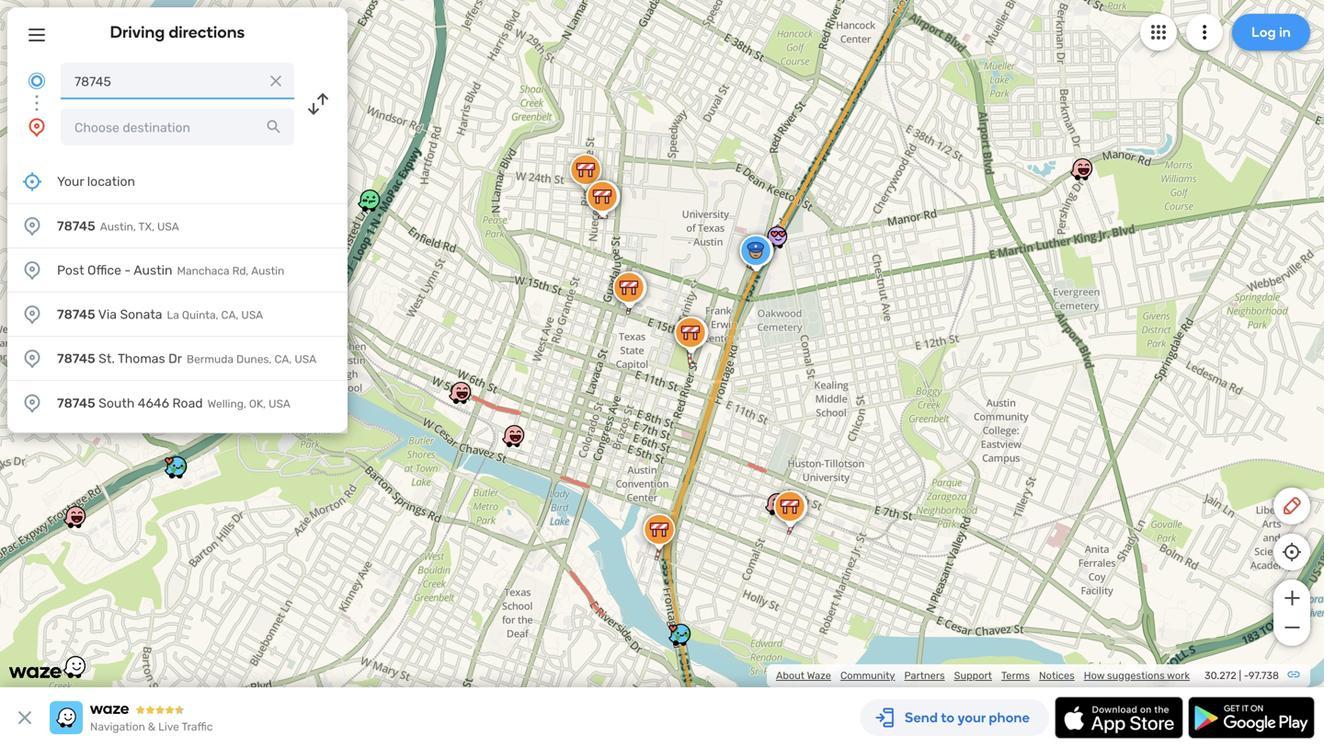 Task type: locate. For each thing, give the bounding box(es) containing it.
about
[[777, 669, 805, 682]]

1 option from the top
[[7, 204, 348, 248]]

location image
[[21, 215, 43, 237], [21, 259, 43, 281], [21, 303, 43, 325], [21, 392, 43, 414]]

current location image
[[26, 70, 48, 92]]

work
[[1168, 669, 1191, 682]]

3 location image from the top
[[21, 303, 43, 325]]

how suggestions work link
[[1085, 669, 1191, 682]]

0 vertical spatial location image
[[26, 116, 48, 138]]

suggestions
[[1108, 669, 1165, 682]]

driving directions
[[110, 22, 245, 42]]

option
[[7, 204, 348, 248], [7, 248, 348, 293], [7, 293, 348, 337], [7, 337, 348, 381], [7, 381, 348, 425]]

traffic
[[182, 720, 213, 733]]

notices link
[[1040, 669, 1075, 682]]

4 location image from the top
[[21, 392, 43, 414]]

30.272
[[1205, 669, 1237, 682]]

x image
[[267, 72, 285, 90]]

location image
[[26, 116, 48, 138], [21, 347, 43, 369]]

notices
[[1040, 669, 1075, 682]]

community link
[[841, 669, 896, 682]]

waze
[[807, 669, 832, 682]]

x image
[[14, 707, 36, 729]]

Choose starting point text field
[[61, 63, 294, 99]]

community
[[841, 669, 896, 682]]

partners link
[[905, 669, 945, 682]]

1 vertical spatial location image
[[21, 347, 43, 369]]

list box
[[7, 160, 348, 432]]

terms link
[[1002, 669, 1031, 682]]

|
[[1240, 669, 1242, 682]]

2 option from the top
[[7, 248, 348, 293]]



Task type: vqa. For each thing, say whether or not it's contained in the screenshot.
the call image
no



Task type: describe. For each thing, give the bounding box(es) containing it.
2 location image from the top
[[21, 259, 43, 281]]

terms
[[1002, 669, 1031, 682]]

partners
[[905, 669, 945, 682]]

zoom in image
[[1281, 587, 1304, 609]]

-
[[1245, 669, 1249, 682]]

driving
[[110, 22, 165, 42]]

navigation & live traffic
[[90, 720, 213, 733]]

link image
[[1287, 667, 1302, 682]]

navigation
[[90, 720, 145, 733]]

5 option from the top
[[7, 381, 348, 425]]

how
[[1085, 669, 1105, 682]]

Choose destination text field
[[61, 109, 294, 145]]

4 option from the top
[[7, 337, 348, 381]]

directions
[[169, 22, 245, 42]]

&
[[148, 720, 156, 733]]

about waze link
[[777, 669, 832, 682]]

support link
[[955, 669, 993, 682]]

pencil image
[[1282, 495, 1304, 517]]

3 option from the top
[[7, 293, 348, 337]]

zoom out image
[[1281, 616, 1304, 639]]

30.272 | -97.738
[[1205, 669, 1280, 682]]

recenter image
[[21, 171, 43, 193]]

live
[[158, 720, 179, 733]]

support
[[955, 669, 993, 682]]

1 location image from the top
[[21, 215, 43, 237]]

about waze community partners support terms notices how suggestions work
[[777, 669, 1191, 682]]

97.738
[[1249, 669, 1280, 682]]



